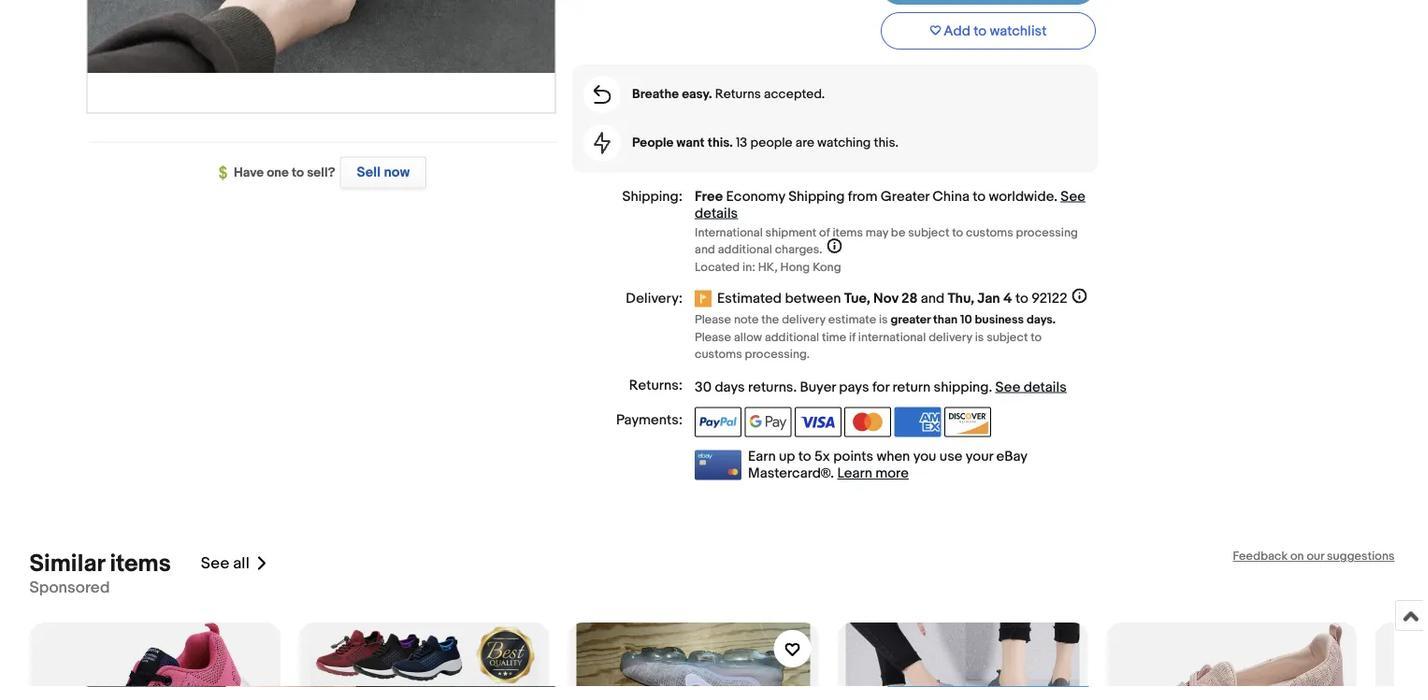 Task type: locate. For each thing, give the bounding box(es) containing it.
on
[[1291, 549, 1304, 564]]

to left '5x' at the right bottom
[[799, 448, 811, 465]]

2 please from the top
[[695, 331, 731, 345]]

subject right be
[[908, 225, 950, 240]]

located in: hk, hong kong
[[695, 260, 841, 275]]

and inside international shipment of items may be subject to customs processing and additional charges.
[[695, 242, 715, 257]]

this. left 13
[[708, 135, 733, 151]]

. up discover image
[[989, 379, 992, 396]]

now
[[384, 164, 410, 181]]

1 vertical spatial items
[[110, 549, 171, 578]]

please down delivery alert flag icon
[[695, 312, 731, 327]]

1 horizontal spatial is
[[975, 331, 984, 345]]

additional
[[718, 242, 772, 257], [765, 331, 819, 345]]

0 vertical spatial subject
[[908, 225, 950, 240]]

. up the "processing"
[[1054, 188, 1058, 205]]

master card image
[[845, 407, 891, 437]]

to down 'days.'
[[1031, 331, 1042, 345]]

1 horizontal spatial .
[[989, 379, 992, 396]]

see details
[[695, 188, 1086, 222]]

this. right watching
[[874, 135, 899, 151]]

free economy shipping from greater china to worldwide .
[[695, 188, 1061, 205]]

additional up "processing."
[[765, 331, 819, 345]]

ebay mastercard image
[[695, 450, 742, 480]]

0 horizontal spatial is
[[879, 312, 888, 327]]

1 vertical spatial with details__icon image
[[594, 132, 611, 154]]

additional up in: at right top
[[718, 242, 772, 257]]

subject
[[908, 225, 950, 240], [987, 331, 1028, 345]]

estimate
[[828, 312, 876, 327]]

5x
[[815, 448, 830, 465]]

payments:
[[616, 412, 683, 429]]

with details__icon image left people
[[594, 132, 611, 154]]

hong
[[780, 260, 810, 275]]

see details link down 'days.'
[[996, 379, 1067, 396]]

see all
[[201, 554, 250, 574]]

1 horizontal spatial see
[[996, 379, 1021, 396]]

to
[[974, 22, 987, 39], [292, 165, 304, 181], [973, 188, 986, 205], [952, 225, 963, 240], [1016, 290, 1029, 307], [1031, 331, 1042, 345], [799, 448, 811, 465]]

delivery down between
[[782, 312, 826, 327]]

shipping:
[[622, 188, 683, 205]]

with details__icon image left breathe on the left of page
[[593, 85, 611, 104]]

and
[[695, 242, 715, 257], [921, 290, 945, 307]]

0 horizontal spatial details
[[695, 205, 738, 222]]

please
[[695, 312, 731, 327], [695, 331, 731, 345]]

add to watchlist button
[[881, 12, 1096, 50]]

see up the "processing"
[[1061, 188, 1086, 205]]

1 vertical spatial please
[[695, 331, 731, 345]]

are
[[796, 135, 815, 151]]

our
[[1307, 549, 1324, 564]]

0 horizontal spatial see
[[201, 554, 229, 574]]

and up located
[[695, 242, 715, 257]]

10
[[960, 312, 972, 327]]

to inside the please note the delivery estimate is greater than 10 business days. please allow additional time if international delivery is subject to customs processing.
[[1031, 331, 1042, 345]]

with details__icon image for breathe
[[593, 85, 611, 104]]

1 horizontal spatial subject
[[987, 331, 1028, 345]]

delivery alert flag image
[[695, 290, 717, 309]]

china
[[933, 188, 970, 205]]

shipping
[[934, 379, 989, 396]]

1 please from the top
[[695, 312, 731, 327]]

for
[[873, 379, 889, 396]]

details up international
[[695, 205, 738, 222]]

2 horizontal spatial see
[[1061, 188, 1086, 205]]

0 horizontal spatial .
[[793, 379, 797, 396]]

see inside 'see details'
[[1061, 188, 1086, 205]]

28
[[902, 290, 918, 307]]

See all text field
[[201, 554, 250, 574]]

is up international
[[879, 312, 888, 327]]

to inside button
[[974, 22, 987, 39]]

0 vertical spatial please
[[695, 312, 731, 327]]

to inside international shipment of items may be subject to customs processing and additional charges.
[[952, 225, 963, 240]]

processing.
[[745, 347, 810, 362]]

delivery down the than
[[929, 331, 972, 345]]

is down business
[[975, 331, 984, 345]]

see for see all
[[201, 554, 229, 574]]

located
[[695, 260, 740, 275]]

items right of
[[833, 225, 863, 240]]

0 vertical spatial items
[[833, 225, 863, 240]]

to right add
[[974, 22, 987, 39]]

0 vertical spatial additional
[[718, 242, 772, 257]]

this.
[[708, 135, 733, 151], [874, 135, 899, 151]]

feedback on our suggestions
[[1233, 549, 1395, 564]]

jan
[[978, 290, 1000, 307]]

details down 'days.'
[[1024, 379, 1067, 396]]

earn
[[748, 448, 776, 465]]

items right similar
[[110, 549, 171, 578]]

1 horizontal spatial items
[[833, 225, 863, 240]]

please left allow
[[695, 331, 731, 345]]

13
[[736, 135, 748, 151]]

thu,
[[948, 290, 974, 307]]

american express image
[[895, 407, 941, 437]]

30 days returns . buyer pays for return shipping . see details
[[695, 379, 1067, 396]]

see
[[1061, 188, 1086, 205], [996, 379, 1021, 396], [201, 554, 229, 574]]

1 vertical spatial delivery
[[929, 331, 972, 345]]

may
[[866, 225, 888, 240]]

see left all at left
[[201, 554, 229, 574]]

1 vertical spatial see
[[996, 379, 1021, 396]]

learn more link
[[837, 465, 909, 482]]

add
[[944, 22, 971, 39]]

0 horizontal spatial this.
[[708, 135, 733, 151]]

2 vertical spatial see
[[201, 554, 229, 574]]

customs down the worldwide at the top right
[[966, 225, 1013, 240]]

0 vertical spatial with details__icon image
[[593, 85, 611, 104]]

customs
[[966, 225, 1013, 240], [695, 347, 742, 362]]

to right one
[[292, 165, 304, 181]]

2 horizontal spatial .
[[1054, 188, 1058, 205]]

1 vertical spatial customs
[[695, 347, 742, 362]]

. left buyer
[[793, 379, 797, 396]]

be
[[891, 225, 906, 240]]

customs down allow
[[695, 347, 742, 362]]

earn up to 5x points when you use your ebay mastercard®.
[[748, 448, 1027, 482]]

points
[[833, 448, 874, 465]]

0 vertical spatial see
[[1061, 188, 1086, 205]]

1 vertical spatial and
[[921, 290, 945, 307]]

the
[[761, 312, 779, 327]]

1 horizontal spatial delivery
[[929, 331, 972, 345]]

if
[[849, 331, 856, 345]]

0 vertical spatial and
[[695, 242, 715, 257]]

additional inside the please note the delivery estimate is greater than 10 business days. please allow additional time if international delivery is subject to customs processing.
[[765, 331, 819, 345]]

1 this. from the left
[[708, 135, 733, 151]]

feedback on our suggestions link
[[1233, 549, 1395, 564]]

pays
[[839, 379, 869, 396]]

1 horizontal spatial customs
[[966, 225, 1013, 240]]

days.
[[1027, 312, 1056, 327]]

with details__icon image
[[593, 85, 611, 104], [594, 132, 611, 154]]

days
[[715, 379, 745, 396]]

ebay
[[996, 448, 1027, 465]]

0 vertical spatial is
[[879, 312, 888, 327]]

0 vertical spatial customs
[[966, 225, 1013, 240]]

0 horizontal spatial customs
[[695, 347, 742, 362]]

main content containing add to watchlist
[[572, 0, 1098, 482]]

1 horizontal spatial this.
[[874, 135, 899, 151]]

0 horizontal spatial subject
[[908, 225, 950, 240]]

subject inside international shipment of items may be subject to customs processing and additional charges.
[[908, 225, 950, 240]]

1 vertical spatial details
[[1024, 379, 1067, 396]]

and right '28'
[[921, 290, 945, 307]]

see right shipping
[[996, 379, 1021, 396]]

sell?
[[307, 165, 335, 181]]

main content
[[572, 0, 1098, 482]]

see details link up be
[[695, 188, 1086, 222]]

30
[[695, 379, 712, 396]]

1 vertical spatial subject
[[987, 331, 1028, 345]]

from
[[848, 188, 878, 205]]

tue,
[[844, 290, 870, 307]]

items
[[833, 225, 863, 240], [110, 549, 171, 578]]

business
[[975, 312, 1024, 327]]

1 vertical spatial is
[[975, 331, 984, 345]]

Sponsored text field
[[29, 578, 110, 598]]

to down "china"
[[952, 225, 963, 240]]

similar
[[29, 549, 105, 578]]

people want this. 13 people are watching this.
[[632, 135, 899, 151]]

0 vertical spatial delivery
[[782, 312, 826, 327]]

0 vertical spatial details
[[695, 205, 738, 222]]

0 horizontal spatial and
[[695, 242, 715, 257]]

1 vertical spatial see details link
[[996, 379, 1067, 396]]

details
[[695, 205, 738, 222], [1024, 379, 1067, 396]]

1 vertical spatial additional
[[765, 331, 819, 345]]

subject down business
[[987, 331, 1028, 345]]

feedback
[[1233, 549, 1288, 564]]



Task type: describe. For each thing, give the bounding box(es) containing it.
returns
[[715, 87, 761, 102]]

shipment
[[766, 225, 817, 240]]

breathe easy. returns accepted.
[[632, 87, 825, 102]]

0 horizontal spatial delivery
[[782, 312, 826, 327]]

between
[[785, 290, 841, 307]]

worldwide
[[989, 188, 1054, 205]]

up
[[779, 448, 795, 465]]

greater
[[881, 188, 930, 205]]

0 horizontal spatial items
[[110, 549, 171, 578]]

use
[[940, 448, 963, 465]]

processing
[[1016, 225, 1078, 240]]

shipping
[[788, 188, 845, 205]]

google pay image
[[745, 407, 792, 437]]

customs inside international shipment of items may be subject to customs processing and additional charges.
[[966, 225, 1013, 240]]

people
[[632, 135, 674, 151]]

suggestions
[[1327, 549, 1395, 564]]

have one to sell?
[[234, 165, 335, 181]]

discover image
[[944, 407, 991, 437]]

allow
[[734, 331, 762, 345]]

estimated
[[717, 290, 782, 307]]

time
[[822, 331, 847, 345]]

one
[[267, 165, 289, 181]]

to right 4
[[1016, 290, 1029, 307]]

dollar sign image
[[219, 166, 234, 181]]

0 vertical spatial see details link
[[695, 188, 1086, 222]]

4
[[1003, 290, 1012, 307]]

details inside 'see details'
[[695, 205, 738, 222]]

all
[[233, 554, 250, 574]]

economy
[[726, 188, 785, 205]]

international shipment of items may be subject to customs processing and additional charges.
[[695, 225, 1078, 257]]

ultra-comfortable orthopedic shoes - picture 1 of 5 image
[[87, 0, 555, 73]]

note
[[734, 312, 759, 327]]

learn more
[[837, 465, 909, 482]]

mastercard®.
[[748, 465, 834, 482]]

see all link
[[201, 549, 268, 578]]

than
[[933, 312, 958, 327]]

customs inside the please note the delivery estimate is greater than 10 business days. please allow additional time if international delivery is subject to customs processing.
[[695, 347, 742, 362]]

see for see details
[[1061, 188, 1086, 205]]

paypal image
[[695, 407, 742, 437]]

hk,
[[758, 260, 778, 275]]

charges.
[[775, 242, 822, 257]]

similar items
[[29, 549, 171, 578]]

visa image
[[795, 407, 841, 437]]

sell now
[[357, 164, 410, 181]]

in:
[[743, 260, 756, 275]]

nov
[[874, 290, 898, 307]]

kong
[[813, 260, 841, 275]]

you
[[913, 448, 937, 465]]

2 this. from the left
[[874, 135, 899, 151]]

delivery:
[[626, 290, 683, 307]]

please note the delivery estimate is greater than 10 business days. please allow additional time if international delivery is subject to customs processing.
[[695, 312, 1056, 362]]

sponsored
[[29, 578, 110, 598]]

watchlist
[[990, 22, 1047, 39]]

returns:
[[629, 377, 683, 394]]

international
[[858, 331, 926, 345]]

add to watchlist
[[944, 22, 1047, 39]]

accepted.
[[764, 87, 825, 102]]

subject inside the please note the delivery estimate is greater than 10 business days. please allow additional time if international delivery is subject to customs processing.
[[987, 331, 1028, 345]]

international
[[695, 225, 763, 240]]

people
[[750, 135, 793, 151]]

1 horizontal spatial details
[[1024, 379, 1067, 396]]

more
[[876, 465, 909, 482]]

buyer
[[800, 379, 836, 396]]

watching
[[817, 135, 871, 151]]

greater
[[891, 312, 931, 327]]

with details__icon image for people
[[594, 132, 611, 154]]

to inside earn up to 5x points when you use your ebay mastercard®.
[[799, 448, 811, 465]]

breathe
[[632, 87, 679, 102]]

your
[[966, 448, 993, 465]]

easy.
[[682, 87, 712, 102]]

of
[[819, 225, 830, 240]]

free
[[695, 188, 723, 205]]

returns
[[748, 379, 793, 396]]

learn
[[837, 465, 872, 482]]

92122
[[1032, 290, 1068, 307]]

when
[[877, 448, 910, 465]]

want
[[677, 135, 705, 151]]

to right "china"
[[973, 188, 986, 205]]

return
[[893, 379, 931, 396]]

1 horizontal spatial and
[[921, 290, 945, 307]]

have
[[234, 165, 264, 181]]

items inside international shipment of items may be subject to customs processing and additional charges.
[[833, 225, 863, 240]]

additional inside international shipment of items may be subject to customs processing and additional charges.
[[718, 242, 772, 257]]

estimated between tue, nov 28 and thu, jan 4 to 92122
[[717, 290, 1068, 307]]



Task type: vqa. For each thing, say whether or not it's contained in the screenshot.
the middle .
yes



